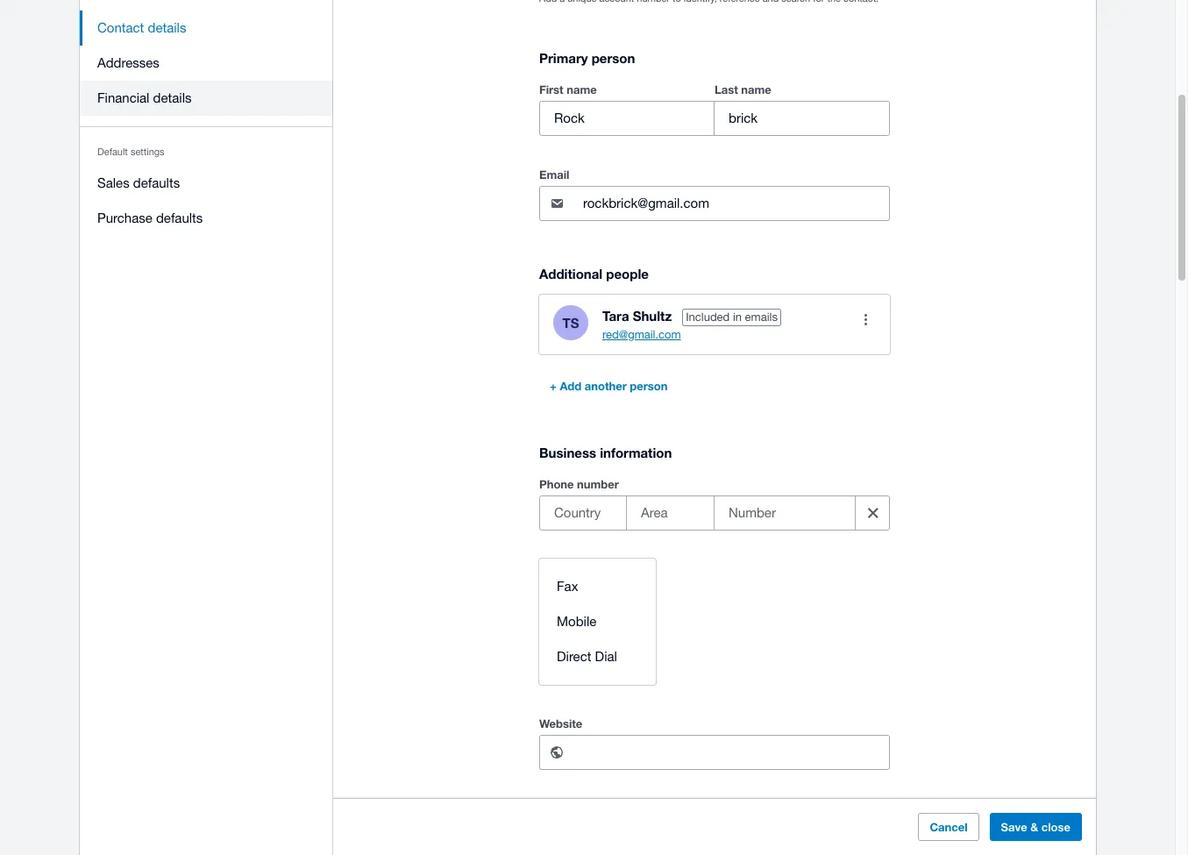 Task type: vqa. For each thing, say whether or not it's contained in the screenshot.
rightmost svg image
no



Task type: locate. For each thing, give the bounding box(es) containing it.
website
[[540, 717, 583, 731]]

name
[[567, 83, 597, 97], [742, 83, 772, 97]]

0 horizontal spatial name
[[567, 83, 597, 97]]

addresses
[[97, 55, 160, 70]]

1 name from the left
[[567, 83, 597, 97]]

name right first
[[567, 83, 597, 97]]

included
[[686, 311, 730, 324]]

Last name field
[[715, 102, 890, 135]]

phone number group
[[540, 496, 891, 531]]

1 vertical spatial details
[[153, 90, 192, 105]]

details right contact
[[148, 20, 186, 35]]

person inside button
[[630, 379, 668, 393]]

included in emails
[[686, 311, 778, 324]]

remove phone number image
[[856, 496, 891, 531]]

name for first name
[[567, 83, 597, 97]]

defaults down sales defaults link
[[156, 211, 203, 225]]

contact details
[[97, 20, 186, 35]]

details down addresses link at the left top of page
[[153, 90, 192, 105]]

fax button
[[540, 570, 657, 605]]

menu
[[80, 0, 333, 247]]

mobile
[[557, 614, 597, 629]]

First name field
[[540, 102, 714, 135]]

person
[[592, 50, 636, 66], [630, 379, 668, 393]]

defaults down settings
[[133, 175, 180, 190]]

+ add another person
[[550, 379, 668, 393]]

default settings
[[97, 147, 165, 157]]

purchase defaults link
[[80, 201, 333, 236]]

in
[[733, 311, 742, 324]]

details
[[148, 20, 186, 35], [153, 90, 192, 105]]

email
[[540, 168, 570, 182]]

default
[[97, 147, 128, 157]]

sales
[[97, 175, 130, 190]]

save & close button
[[990, 813, 1083, 841]]

primary
[[540, 50, 588, 66]]

business information
[[540, 445, 672, 461]]

details for contact details
[[148, 20, 186, 35]]

0 vertical spatial defaults
[[133, 175, 180, 190]]

financial
[[97, 90, 150, 105]]

Country field
[[540, 497, 626, 530]]

business
[[540, 445, 597, 461]]

group containing first name
[[540, 79, 890, 136]]

person right another
[[630, 379, 668, 393]]

first name
[[540, 83, 597, 97]]

last name
[[715, 83, 772, 97]]

1 vertical spatial person
[[630, 379, 668, 393]]

cancel
[[930, 820, 968, 834]]

people
[[607, 266, 649, 282]]

settings
[[131, 147, 165, 157]]

purchase defaults
[[97, 211, 203, 225]]

financial details
[[97, 90, 192, 105]]

additional
[[540, 266, 603, 282]]

group
[[540, 79, 890, 136]]

direct
[[557, 649, 592, 664]]

name right last
[[742, 83, 772, 97]]

information
[[600, 445, 672, 461]]

tara
[[603, 308, 630, 324]]

save
[[1001, 820, 1028, 834]]

person right primary
[[592, 50, 636, 66]]

2 name from the left
[[742, 83, 772, 97]]

1 horizontal spatial name
[[742, 83, 772, 97]]

sales defaults link
[[80, 166, 333, 201]]

1 vertical spatial defaults
[[156, 211, 203, 225]]

defaults
[[133, 175, 180, 190], [156, 211, 203, 225]]

0 vertical spatial details
[[148, 20, 186, 35]]



Task type: describe. For each thing, give the bounding box(es) containing it.
financial details link
[[80, 81, 333, 116]]

number
[[577, 477, 619, 491]]

defaults for sales defaults
[[133, 175, 180, 190]]

mobile button
[[540, 605, 657, 640]]

direct dial button
[[540, 640, 657, 675]]

another
[[585, 379, 627, 393]]

tara shultz
[[603, 308, 672, 324]]

first
[[540, 83, 564, 97]]

name for last name
[[742, 83, 772, 97]]

save & close
[[1001, 820, 1071, 834]]

phone number
[[540, 477, 619, 491]]

close
[[1042, 820, 1071, 834]]

red@gmail.com
[[603, 328, 681, 341]]

sales defaults
[[97, 175, 180, 190]]

menu containing contact details
[[80, 0, 333, 247]]

contact
[[97, 20, 144, 35]]

phone
[[540, 477, 574, 491]]

red@gmail.com link
[[603, 328, 681, 341]]

+
[[550, 379, 557, 393]]

defaults for purchase defaults
[[156, 211, 203, 225]]

direct dial
[[557, 649, 618, 664]]

cancel button
[[919, 813, 980, 841]]

Email text field
[[582, 187, 890, 220]]

details for financial details
[[153, 90, 192, 105]]

add
[[560, 379, 582, 393]]

additional people
[[540, 266, 649, 282]]

Area field
[[627, 497, 714, 530]]

addresses link
[[80, 46, 333, 81]]

shultz
[[633, 308, 672, 324]]

0 vertical spatial person
[[592, 50, 636, 66]]

&
[[1031, 820, 1039, 834]]

last
[[715, 83, 738, 97]]

Number field
[[715, 497, 848, 530]]

fax
[[557, 579, 579, 594]]

+ add another person button
[[540, 372, 679, 400]]

purchase
[[97, 211, 152, 225]]

contact details link
[[80, 11, 333, 46]]

additional person option image
[[848, 302, 883, 337]]

ts
[[563, 315, 579, 331]]

primary person
[[540, 50, 636, 66]]

Website text field
[[582, 736, 890, 770]]

emails
[[745, 311, 778, 324]]

dial
[[595, 649, 618, 664]]



